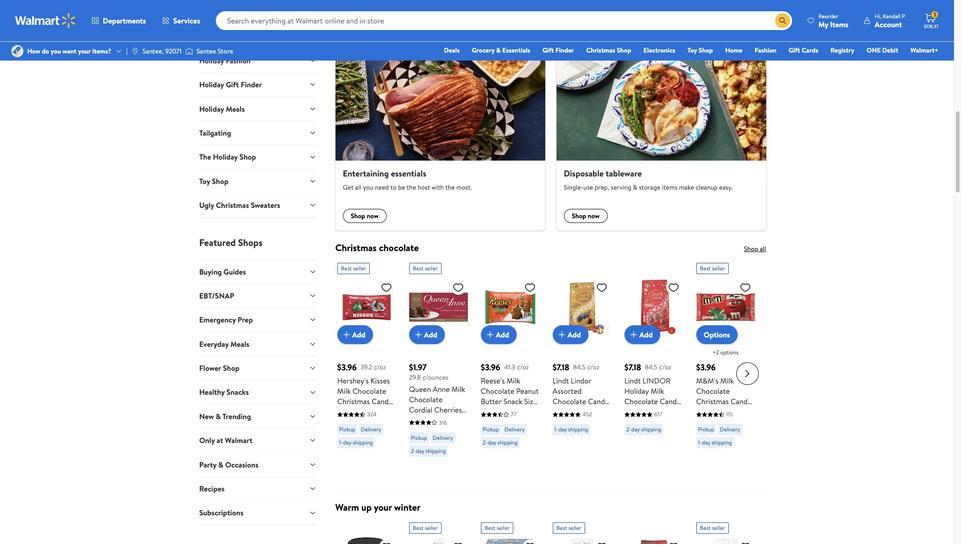 Task type: describe. For each thing, give the bounding box(es) containing it.
hi, kendall p account
[[875, 12, 906, 29]]

best seller inside product group
[[413, 264, 438, 272]]

¢/ounces
[[422, 373, 448, 382]]

healthy snacks
[[199, 387, 249, 397]]

prep inside dropdown button
[[238, 315, 253, 325]]

39.2
[[361, 362, 372, 372]]

chocolate inside $3.96 41.3 ¢/oz reese's milk chocolate peanut butter snack size trees christmas candy, bag 9.6 oz
[[481, 386, 515, 396]]

best inside product group
[[413, 264, 424, 272]]

for
[[357, 23, 369, 35]]

shipping down 617
[[641, 425, 661, 433]]

want
[[63, 46, 77, 56]]

healthy
[[199, 387, 225, 397]]

5
[[934, 10, 937, 18]]

milk inside $1.97 29.8 ¢/ounces queen anne milk chocolate cordial cherries, 6.6 oz box, 10 pieces
[[452, 384, 465, 394]]

1 horizontal spatial 2-
[[483, 438, 488, 446]]

¢/oz for lindor
[[659, 362, 671, 372]]

shipping inside product group
[[426, 447, 446, 455]]

easy.
[[719, 183, 733, 192]]

1 add button from the left
[[337, 325, 373, 344]]

gift cards link
[[785, 45, 823, 55]]

add inside product group
[[424, 329, 438, 340]]

at
[[217, 435, 223, 446]]

how
[[27, 46, 40, 56]]

christmas inside $3.96 41.3 ¢/oz reese's milk chocolate peanut butter snack size trees christmas candy, bag 9.6 oz
[[500, 407, 532, 417]]

bag inside $3.96 39.2 ¢/oz hershey's kisses milk chocolate christmas candy, bag 10.1 oz
[[337, 407, 350, 417]]

peanut
[[516, 386, 539, 396]]

shipping down 115
[[712, 438, 732, 446]]

324
[[367, 410, 377, 418]]

+2
[[713, 348, 719, 356]]

$3.96 for $3.96 39.2 ¢/oz hershey's kisses milk chocolate christmas candy, bag 10.1 oz
[[337, 362, 357, 373]]

home link
[[721, 45, 747, 55]]

hershey's kisses milk chocolate christmas candy, bag 10.1 oz image
[[337, 278, 396, 337]]

Search search field
[[216, 11, 792, 30]]

$7.18 84.5 ¢/oz lindt lindor assorted chocolate candy truffles, 8.5 oz. bag
[[553, 362, 609, 427]]

cherries,
[[434, 404, 464, 415]]

buying
[[199, 266, 222, 277]]

0 vertical spatial your
[[78, 46, 91, 56]]

milk inside $3.96 m&m's milk chocolate christmas candy - 10 oz bag
[[721, 376, 734, 386]]

gift finder link
[[538, 45, 578, 55]]

10.1
[[351, 407, 362, 417]]

1-day shipping for $3.96 m&m's milk chocolate christmas candy - 10 oz bag
[[698, 438, 732, 446]]

hershey's
[[337, 376, 369, 386]]

subscriptions
[[199, 508, 244, 518]]

delivery down 77
[[505, 425, 525, 433]]

single-
[[564, 183, 584, 192]]

one debit link
[[863, 45, 903, 55]]

8.5 inside '$7.18 84.5 ¢/oz lindt lindor holiday milk chocolate candy truffles, 8.5 oz. bag'
[[653, 407, 663, 417]]

9.6
[[519, 417, 528, 427]]

items
[[830, 19, 849, 29]]

best up dixie to go disposable paper cups with lids, 12 oz, multicolor, 60 count "image"
[[700, 524, 711, 532]]

2- inside product group
[[411, 447, 416, 455]]

$1.97
[[409, 362, 427, 373]]

add button inside product group
[[409, 325, 445, 344]]

milk inside $3.96 39.2 ¢/oz hershey's kisses milk chocolate christmas candy, bag 10.1 oz
[[337, 386, 351, 396]]

 image for how do you want your items?
[[11, 45, 23, 57]]

add to cart image for $7.18
[[628, 329, 640, 340]]

+2 options
[[713, 348, 739, 356]]

$3.96 for $3.96 m&m's milk chocolate christmas candy - 10 oz bag
[[696, 362, 716, 373]]

oz inside $3.96 39.2 ¢/oz hershey's kisses milk chocolate christmas candy, bag 10.1 oz
[[363, 407, 371, 417]]

ebt/snap
[[199, 291, 234, 301]]

how do you want your items?
[[27, 46, 111, 56]]

make
[[679, 183, 694, 192]]

add to favorites list, starbucks ground coffee, medium roast coffee, holiday blend, 1 bag (17 oz) image
[[668, 541, 680, 544]]

starbucks ground coffee, medium roast coffee, holiday blend, 1 bag (17 oz) image
[[625, 538, 683, 544]]

one
[[867, 46, 881, 55]]

featured shops
[[199, 236, 263, 249]]

1 horizontal spatial your
[[374, 501, 392, 514]]

the
[[199, 152, 211, 162]]

cordial
[[409, 404, 433, 415]]

5 $178.37
[[924, 10, 939, 30]]

size
[[524, 396, 537, 407]]

pickup down trees
[[483, 425, 499, 433]]

shop up 'add to favorites list, m&m's milk chocolate christmas candy - 10 oz bag' icon
[[744, 244, 759, 254]]

2-day shipping inside product group
[[411, 447, 446, 455]]

prep for holiday guests
[[335, 23, 429, 35]]

add for lindt lindor holiday milk chocolate candy truffles, 8.5 oz. bag
[[640, 329, 653, 340]]

m&m's milk chocolate christmas candy - 10 oz bag image
[[696, 278, 755, 337]]

1 horizontal spatial toy
[[688, 46, 697, 55]]

1 the from the left
[[407, 183, 416, 192]]

bag inside $3.96 m&m's milk chocolate christmas candy - 10 oz bag
[[719, 407, 731, 417]]

delivery for $3.96 39.2 ¢/oz hershey's kisses milk chocolate christmas candy, bag 10.1 oz
[[361, 425, 381, 433]]

add to cart image for $1.97
[[413, 329, 424, 340]]

healthy snacks button
[[199, 380, 317, 404]]

my
[[819, 19, 829, 29]]

milk inside $3.96 41.3 ¢/oz reese's milk chocolate peanut butter snack size trees christmas candy, bag 9.6 oz
[[507, 376, 520, 386]]

deals
[[444, 46, 460, 55]]

best down winter
[[413, 524, 424, 532]]

-
[[696, 407, 699, 417]]

prep,
[[595, 183, 609, 192]]

recipes
[[199, 484, 225, 494]]

add to favorites list, lindt lindor assorted chocolate candy truffles, 8.5 oz. bag image
[[596, 282, 608, 293]]

ugly
[[199, 200, 214, 210]]

serving
[[611, 183, 632, 192]]

best seller up dixie to go disposable paper cups with lids, 12 oz, multicolor, 40 count 'image'
[[557, 524, 582, 532]]

ugly christmas sweaters
[[199, 200, 280, 210]]

oz. inside '$7.18 84.5 ¢/oz lindt lindor holiday milk chocolate candy truffles, 8.5 oz. bag'
[[664, 407, 673, 417]]

recipes button
[[199, 476, 317, 501]]

$3.96 41.3 ¢/oz reese's milk chocolate peanut butter snack size trees christmas candy, bag 9.6 oz
[[481, 362, 539, 427]]

storage
[[639, 183, 661, 192]]

items?
[[92, 46, 111, 56]]

seller up m&m's milk chocolate christmas candy - 10 oz bag image
[[712, 264, 725, 272]]

next slide for product carousel list image
[[736, 362, 759, 385]]

add to favorites list, dixie to go disposable paper cups with lids, 12 oz, multicolor, 40 count image
[[596, 541, 608, 544]]

only at walmart
[[199, 435, 253, 446]]

delivery for $1.97 29.8 ¢/ounces queen anne milk chocolate cordial cherries, 6.6 oz box, 10 pieces
[[433, 434, 453, 442]]

1-day shipping for $3.96 39.2 ¢/oz hershey's kisses milk chocolate christmas candy, bag 10.1 oz
[[339, 438, 373, 446]]

electronics
[[644, 46, 676, 55]]

guests
[[403, 23, 429, 35]]

cards
[[802, 46, 819, 55]]

best seller up dixie to go disposable paper cups with lids, 12 oz, multicolor, 60 count "image"
[[700, 524, 725, 532]]

dixie to go disposable paper cups with lids, 12 oz, multicolor, 40 count image
[[553, 538, 611, 544]]

snack
[[504, 396, 523, 407]]

fashion inside holiday fashion dropdown button
[[226, 55, 251, 66]]

add to favorites list, lindt lindor holiday milk chocolate candy truffles, 8.5 oz. bag image
[[668, 282, 680, 293]]

shipping down 77
[[498, 438, 518, 446]]

disposable
[[564, 167, 604, 179]]

swiss miss classics hot chocolate mix with marshmallows, 30 - 1.38 oz packets image
[[481, 538, 540, 544]]

chocolate inside $3.96 m&m's milk chocolate christmas candy - 10 oz bag
[[696, 386, 730, 396]]

add to favorites list, m&m's milk chocolate christmas candy - 10 oz bag image
[[740, 282, 751, 293]]

seller up swiss miss classics hot chocolate mix with marshmallows, 30 - 1.38 oz packets image
[[497, 524, 510, 532]]

¢/oz for milk
[[517, 362, 529, 372]]

finder inside dropdown button
[[241, 79, 262, 90]]

party & occasions button
[[199, 452, 317, 476]]

folgers classic roast ground coffee, 40.3-ounce image
[[337, 538, 396, 544]]

holiday inside '$7.18 84.5 ¢/oz lindt lindor holiday milk chocolate candy truffles, 8.5 oz. bag'
[[625, 386, 649, 396]]

new
[[199, 411, 214, 421]]

oz inside $3.96 m&m's milk chocolate christmas candy - 10 oz bag
[[710, 407, 717, 417]]

candy inside $3.96 m&m's milk chocolate christmas candy - 10 oz bag
[[731, 396, 751, 407]]

$7.18 84.5 ¢/oz lindt lindor holiday milk chocolate candy truffles, 8.5 oz. bag
[[625, 362, 681, 427]]

best up m&m's milk chocolate christmas candy - 10 oz bag image
[[700, 264, 711, 272]]

dixie to go disposable paper cups with lids, 12 oz, multicolor, 60 count image
[[696, 538, 755, 544]]

toy inside dropdown button
[[199, 176, 210, 186]]

& for trending
[[216, 411, 221, 421]]

best seller up m&m's milk chocolate christmas candy - 10 oz bag image
[[700, 264, 725, 272]]

gift for gift cards
[[789, 46, 800, 55]]

everyday meals
[[199, 339, 249, 349]]

milk inside '$7.18 84.5 ¢/oz lindt lindor holiday milk chocolate candy truffles, 8.5 oz. bag'
[[651, 386, 664, 396]]

truffles, inside '$7.18 84.5 ¢/oz lindt lindor holiday milk chocolate candy truffles, 8.5 oz. bag'
[[625, 407, 651, 417]]

meals for everyday meals
[[231, 339, 249, 349]]

entertaining
[[343, 167, 389, 179]]

santee
[[197, 46, 216, 56]]

shop inside dropdown button
[[223, 363, 240, 373]]

holiday fashion
[[199, 55, 251, 66]]

holiday
[[371, 23, 400, 35]]

shop left electronics link
[[617, 46, 631, 55]]

kisses
[[371, 376, 390, 386]]

m&m's
[[696, 376, 719, 386]]

shop inside entertaining essentials list item
[[351, 211, 365, 221]]

add to favorites list, dixie to go disposable paper cups with lids, 12 oz, multicolor, 20 count image
[[453, 541, 464, 544]]

lindor
[[571, 376, 592, 386]]

day inside product group
[[416, 447, 424, 455]]

& inside disposable tableware single-use prep, serving & storage items make cleanup easy.
[[633, 183, 638, 192]]

host
[[418, 183, 430, 192]]

add to favorites list, queen anne milk chocolate cordial cherries, 6.6 oz box, 10 pieces image
[[453, 282, 464, 293]]

sweaters
[[251, 200, 280, 210]]

emergency
[[199, 315, 236, 325]]

toy shop link
[[684, 45, 718, 55]]

seller up dixie to go disposable paper cups with lids, 12 oz, multicolor, 40 count 'image'
[[569, 524, 582, 532]]

shop inside "dropdown button"
[[240, 152, 256, 162]]

assorted
[[553, 386, 582, 396]]



Task type: vqa. For each thing, say whether or not it's contained in the screenshot.
0
no



Task type: locate. For each thing, give the bounding box(es) containing it.
chocolate up -
[[696, 386, 730, 396]]

1 add to cart image from the left
[[485, 329, 496, 340]]

shipping down pieces on the left
[[426, 447, 446, 455]]

6.6
[[409, 415, 419, 425]]

fashion right the home
[[755, 46, 777, 55]]

1 vertical spatial prep
[[238, 315, 253, 325]]

meals right everyday
[[231, 339, 249, 349]]

add button for lindt lindor holiday milk chocolate candy truffles, 8.5 oz. bag
[[625, 325, 661, 344]]

1 horizontal spatial 1-day shipping
[[555, 425, 589, 433]]

0 vertical spatial toy shop
[[688, 46, 713, 55]]

84.5 for lindor
[[645, 362, 658, 372]]

christmas inside $3.96 39.2 ¢/oz hershey's kisses milk chocolate christmas candy, bag 10.1 oz
[[337, 396, 370, 407]]

0 vertical spatial finder
[[556, 46, 574, 55]]

1 horizontal spatial add to cart image
[[413, 329, 424, 340]]

1 ¢/oz from the left
[[374, 362, 386, 372]]

chocolate inside $7.18 84.5 ¢/oz lindt lindor assorted chocolate candy truffles, 8.5 oz. bag
[[553, 396, 586, 407]]

lindt left lindor at right bottom
[[625, 376, 641, 386]]

1 truffles, from the left
[[553, 407, 579, 417]]

10 inside $3.96 m&m's milk chocolate christmas candy - 10 oz bag
[[701, 407, 708, 417]]

3 add to cart image from the left
[[557, 329, 568, 340]]

oz. right 617
[[664, 407, 673, 417]]

add for lindt lindor assorted chocolate candy truffles, 8.5 oz. bag
[[568, 329, 581, 340]]

29.8
[[409, 373, 421, 382]]

1 horizontal spatial you
[[363, 183, 373, 192]]

warm
[[335, 501, 359, 514]]

queen anne milk chocolate cordial cherries, 6.6 oz box, 10 pieces image
[[409, 278, 468, 337]]

santee store
[[197, 46, 233, 56]]

1 horizontal spatial truffles,
[[625, 407, 651, 417]]

toy shop left the home
[[688, 46, 713, 55]]

pickup down "10.1"
[[339, 425, 355, 433]]

0 vertical spatial you
[[51, 46, 61, 56]]

queen
[[409, 384, 431, 394]]

0 horizontal spatial shop now
[[351, 211, 379, 221]]

pickup for $3.96 39.2 ¢/oz hershey's kisses milk chocolate christmas candy, bag 10.1 oz
[[339, 425, 355, 433]]

seller inside product group
[[425, 264, 438, 272]]

1 horizontal spatial lindt
[[625, 376, 641, 386]]

seller up the queen anne milk chocolate cordial cherries, 6.6 oz box, 10 pieces image
[[425, 264, 438, 272]]

grocery
[[472, 46, 495, 55]]

1 84.5 from the left
[[573, 362, 586, 372]]

grocery & essentials
[[472, 46, 530, 55]]

2 horizontal spatial add to cart image
[[557, 329, 568, 340]]

1 oz. from the left
[[592, 407, 601, 417]]

add to cart image for $3.96
[[485, 329, 496, 340]]

1 vertical spatial finder
[[241, 79, 262, 90]]

shop all
[[744, 244, 766, 254]]

shop left the home
[[699, 46, 713, 55]]

oz inside $1.97 29.8 ¢/ounces queen anne milk chocolate cordial cherries, 6.6 oz box, 10 pieces
[[421, 415, 428, 425]]

1 horizontal spatial 10
[[701, 407, 708, 417]]

1 now from the left
[[367, 211, 379, 221]]

¢/oz inside $7.18 84.5 ¢/oz lindt lindor assorted chocolate candy truffles, 8.5 oz. bag
[[587, 362, 600, 372]]

toy shop
[[688, 46, 713, 55], [199, 176, 228, 186]]

add to cart image
[[485, 329, 496, 340], [628, 329, 640, 340]]

product group
[[337, 259, 396, 486], [409, 259, 468, 486], [481, 259, 540, 486], [553, 259, 611, 486], [625, 259, 683, 486], [696, 259, 755, 486], [409, 519, 468, 544], [481, 519, 540, 544], [553, 519, 611, 544], [625, 519, 683, 544], [696, 519, 755, 544]]

christmas
[[586, 46, 615, 55], [216, 200, 249, 210], [335, 241, 377, 254], [337, 396, 370, 407], [696, 396, 729, 407], [500, 407, 532, 417]]

2 horizontal spatial gift
[[789, 46, 800, 55]]

lindt
[[553, 376, 569, 386], [625, 376, 641, 386]]

chocolate
[[379, 241, 419, 254]]

bag left 9.6
[[505, 417, 517, 427]]

lindt lindor holiday milk chocolate candy truffles, 8.5 oz. bag image
[[625, 278, 683, 337]]

services button
[[154, 9, 208, 32]]

0 horizontal spatial your
[[78, 46, 91, 56]]

oz right "10.1"
[[363, 407, 371, 417]]

delivery for $3.96 m&m's milk chocolate christmas candy - 10 oz bag
[[720, 425, 741, 433]]

$3.96 inside $3.96 m&m's milk chocolate christmas candy - 10 oz bag
[[696, 362, 716, 373]]

$1.97 29.8 ¢/ounces queen anne milk chocolate cordial cherries, 6.6 oz box, 10 pieces
[[409, 362, 465, 435]]

0 horizontal spatial fashion
[[226, 55, 251, 66]]

truffles, down assorted
[[553, 407, 579, 417]]

4 add button from the left
[[553, 325, 589, 344]]

shop down the holiday shop
[[212, 176, 228, 186]]

1 add to cart image from the left
[[341, 329, 352, 340]]

0 horizontal spatial 1-day shipping
[[339, 438, 373, 446]]

candy, inside $3.96 41.3 ¢/oz reese's milk chocolate peanut butter snack size trees christmas candy, bag 9.6 oz
[[481, 417, 503, 427]]

8.5 down lindor at right bottom
[[653, 407, 663, 417]]

3 candy from the left
[[731, 396, 751, 407]]

chocolate inside $3.96 39.2 ¢/oz hershey's kisses milk chocolate christmas candy, bag 10.1 oz
[[353, 386, 386, 396]]

add to cart image
[[341, 329, 352, 340], [413, 329, 424, 340], [557, 329, 568, 340]]

toy shop inside toy shop dropdown button
[[199, 176, 228, 186]]

hi,
[[875, 12, 882, 20]]

tableware
[[606, 167, 642, 179]]

bag left 617
[[625, 417, 637, 427]]

shop now inside disposable tableware list item
[[572, 211, 600, 221]]

84.5 inside '$7.18 84.5 ¢/oz lindt lindor holiday milk chocolate candy truffles, 8.5 oz. bag'
[[645, 362, 658, 372]]

best up swiss miss classics hot chocolate mix with marshmallows, 30 - 1.38 oz packets image
[[485, 524, 496, 532]]

shipping down 452 at the right of the page
[[568, 425, 589, 433]]

2 84.5 from the left
[[645, 362, 658, 372]]

0 horizontal spatial 84.5
[[573, 362, 586, 372]]

& inside party & occasions dropdown button
[[218, 459, 223, 470]]

the right be
[[407, 183, 416, 192]]

0 horizontal spatial candy,
[[372, 396, 394, 407]]

bag inside $3.96 41.3 ¢/oz reese's milk chocolate peanut butter snack size trees christmas candy, bag 9.6 oz
[[505, 417, 517, 427]]

dixie to go disposable paper cups with lids, 12 oz, multicolor, 20 count image
[[409, 538, 468, 544]]

shop right "flower"
[[223, 363, 240, 373]]

toy down the
[[199, 176, 210, 186]]

$7.18
[[553, 362, 570, 373], [625, 362, 641, 373]]

shipping down 324 at the bottom of the page
[[353, 438, 373, 446]]

candy up 115
[[731, 396, 751, 407]]

3 add button from the left
[[481, 325, 517, 344]]

you right do
[[51, 46, 61, 56]]

2 $3.96 from the left
[[481, 362, 501, 373]]

lindt lindor assorted chocolate candy truffles, 8.5 oz. bag image
[[553, 278, 611, 337]]

1- for $3.96 m&m's milk chocolate christmas candy - 10 oz bag
[[698, 438, 702, 446]]

0 horizontal spatial 2-
[[411, 447, 416, 455]]

add for reese's milk chocolate peanut butter snack size trees christmas candy, bag 9.6 oz
[[496, 329, 509, 340]]

1 horizontal spatial prep
[[335, 23, 354, 35]]

box,
[[430, 415, 444, 425]]

$3.96 inside $3.96 39.2 ¢/oz hershey's kisses milk chocolate christmas candy, bag 10.1 oz
[[337, 362, 357, 373]]

gift for gift finder
[[543, 46, 554, 55]]

best down 'chocolate'
[[413, 264, 424, 272]]

2 horizontal spatial 1-day shipping
[[698, 438, 732, 446]]

$7.18 for lindt lindor assorted chocolate candy truffles, 8.5 oz. bag
[[553, 362, 570, 373]]

lindt for lindt lindor holiday milk chocolate candy truffles, 8.5 oz. bag
[[625, 376, 641, 386]]

walmart
[[225, 435, 253, 446]]

chocolate inside '$7.18 84.5 ¢/oz lindt lindor holiday milk chocolate candy truffles, 8.5 oz. bag'
[[625, 396, 658, 407]]

candy, down butter
[[481, 417, 503, 427]]

finder left christmas shop
[[556, 46, 574, 55]]

gift finder
[[543, 46, 574, 55]]

holiday inside "dropdown button"
[[213, 152, 238, 162]]

8.5 inside $7.18 84.5 ¢/oz lindt lindor assorted chocolate candy truffles, 8.5 oz. bag
[[581, 407, 591, 417]]

chocolate up 452 at the right of the page
[[553, 396, 586, 407]]

0 horizontal spatial toy
[[199, 176, 210, 186]]

$7.18 inside '$7.18 84.5 ¢/oz lindt lindor holiday milk chocolate candy truffles, 8.5 oz. bag'
[[625, 362, 641, 373]]

only
[[199, 435, 215, 446]]

2-day shipping down pieces on the left
[[411, 447, 446, 455]]

2 ¢/oz from the left
[[517, 362, 529, 372]]

now for entertaining
[[367, 211, 379, 221]]

best seller down 'chocolate'
[[413, 264, 438, 272]]

$7.18 inside $7.18 84.5 ¢/oz lindt lindor assorted chocolate candy truffles, 8.5 oz. bag
[[553, 362, 570, 373]]

1-day shipping
[[555, 425, 589, 433], [339, 438, 373, 446], [698, 438, 732, 446]]

0 horizontal spatial candy
[[588, 396, 609, 407]]

everyday meals button
[[199, 332, 317, 356]]

best seller
[[341, 264, 366, 272], [413, 264, 438, 272], [700, 264, 725, 272], [413, 524, 438, 532], [485, 524, 510, 532], [557, 524, 582, 532], [700, 524, 725, 532]]

options link
[[696, 325, 738, 344]]

add to favorites list, swiss miss classics hot chocolate mix with marshmallows, 30 - 1.38 oz packets image
[[525, 541, 536, 544]]

10 right -
[[701, 407, 708, 417]]

1 horizontal spatial 84.5
[[645, 362, 658, 372]]

$3.96 for $3.96 41.3 ¢/oz reese's milk chocolate peanut butter snack size trees christmas candy, bag 9.6 oz
[[481, 362, 501, 373]]

oz. inside $7.18 84.5 ¢/oz lindt lindor assorted chocolate candy truffles, 8.5 oz. bag
[[592, 407, 601, 417]]

best seller up dixie to go disposable paper cups with lids, 12 oz, multicolor, 20 count image
[[413, 524, 438, 532]]

& inside grocery & essentials link
[[496, 46, 501, 55]]

all inside entertaining essentials get all you need to be the host with the most.
[[355, 183, 362, 192]]

walmart image
[[15, 13, 76, 28]]

services
[[173, 15, 200, 26]]

1 horizontal spatial all
[[760, 244, 766, 254]]

reorder my items
[[819, 12, 849, 29]]

2 add to cart image from the left
[[413, 329, 424, 340]]

1 vertical spatial your
[[374, 501, 392, 514]]

reese's milk chocolate peanut butter snack size trees christmas candy, bag 9.6 oz image
[[481, 278, 540, 337]]

with
[[432, 183, 444, 192]]

2 horizontal spatial 2-
[[626, 425, 632, 433]]

p
[[902, 12, 906, 20]]

 image left how
[[11, 45, 23, 57]]

8.5 down assorted
[[581, 407, 591, 417]]

the holiday shop
[[199, 152, 256, 162]]

christmas inside $3.96 m&m's milk chocolate christmas candy - 10 oz bag
[[696, 396, 729, 407]]

your right want at the left top
[[78, 46, 91, 56]]

now for disposable
[[588, 211, 600, 221]]

92071
[[165, 46, 182, 56]]

1 horizontal spatial $3.96
[[481, 362, 501, 373]]

gift inside dropdown button
[[226, 79, 239, 90]]

1 horizontal spatial 2-day shipping
[[483, 438, 518, 446]]

2 horizontal spatial $3.96
[[696, 362, 716, 373]]

add to favorites list, hershey's kisses milk chocolate christmas candy, bag 10.1 oz image
[[381, 282, 392, 293]]

oz.
[[592, 407, 601, 417], [664, 407, 673, 417]]

0 horizontal spatial 1-
[[339, 438, 343, 446]]

candy up 452 at the right of the page
[[588, 396, 609, 407]]

account
[[875, 19, 902, 29]]

prep up the everyday meals 'dropdown button'
[[238, 315, 253, 325]]

1 vertical spatial meals
[[231, 339, 249, 349]]

your
[[78, 46, 91, 56], [374, 501, 392, 514]]

meals for holiday meals
[[226, 104, 245, 114]]

product group containing $1.97
[[409, 259, 468, 486]]

meals inside 'dropdown button'
[[231, 339, 249, 349]]

1 horizontal spatial toy shop
[[688, 46, 713, 55]]

you inside entertaining essentials get all you need to be the host with the most.
[[363, 183, 373, 192]]

2 lindt from the left
[[625, 376, 641, 386]]

¢/oz right 41.3
[[517, 362, 529, 372]]

3 ¢/oz from the left
[[587, 362, 600, 372]]

add to cart image for $3.96
[[341, 329, 352, 340]]

essentials
[[391, 167, 426, 179]]

$7.18 for lindt lindor holiday milk chocolate candy truffles, 8.5 oz. bag
[[625, 362, 641, 373]]

new & trending button
[[199, 404, 317, 428]]

candy inside '$7.18 84.5 ¢/oz lindt lindor holiday milk chocolate candy truffles, 8.5 oz. bag'
[[660, 396, 681, 407]]

& inside 'new & trending' dropdown button
[[216, 411, 221, 421]]

0 horizontal spatial truffles,
[[553, 407, 579, 417]]

& right the "party"
[[218, 459, 223, 470]]

shop now down use
[[572, 211, 600, 221]]

walmart+ link
[[907, 45, 943, 55]]

1 horizontal spatial 8.5
[[653, 407, 663, 417]]

add button for lindt lindor assorted chocolate candy truffles, 8.5 oz. bag
[[553, 325, 589, 344]]

bag left "10.1"
[[337, 407, 350, 417]]

84.5 for lindor
[[573, 362, 586, 372]]

1 horizontal spatial candy
[[660, 396, 681, 407]]

one debit
[[867, 46, 899, 55]]

meals down holiday gift finder on the top left of the page
[[226, 104, 245, 114]]

0 vertical spatial toy
[[688, 46, 697, 55]]

chocolate up 324 at the bottom of the page
[[353, 386, 386, 396]]

your right up
[[374, 501, 392, 514]]

shop now inside entertaining essentials list item
[[351, 211, 379, 221]]

0 vertical spatial prep
[[335, 23, 354, 35]]

¢/oz for kisses
[[374, 362, 386, 372]]

toy shop inside toy shop link
[[688, 46, 713, 55]]

shops
[[238, 236, 263, 249]]

shop inside dropdown button
[[212, 176, 228, 186]]

|
[[126, 46, 128, 56]]

4 add from the left
[[568, 329, 581, 340]]

1 vertical spatial all
[[760, 244, 766, 254]]

electronics link
[[639, 45, 680, 55]]

& for essentials
[[496, 46, 501, 55]]

holiday gift finder
[[199, 79, 262, 90]]

5 add button from the left
[[625, 325, 661, 344]]

entertaining essentials list item
[[330, 43, 551, 231]]

1 lindt from the left
[[553, 376, 569, 386]]

holiday fashion button
[[199, 48, 317, 72]]

truffles, left 617
[[625, 407, 651, 417]]

1 horizontal spatial now
[[588, 211, 600, 221]]

1 vertical spatial toy shop
[[199, 176, 228, 186]]

christmas shop link
[[582, 45, 636, 55]]

8.5
[[581, 407, 591, 417], [653, 407, 663, 417]]

¢/oz inside $3.96 41.3 ¢/oz reese's milk chocolate peanut butter snack size trees christmas candy, bag 9.6 oz
[[517, 362, 529, 372]]

5 add from the left
[[640, 329, 653, 340]]

0 horizontal spatial gift
[[226, 79, 239, 90]]

holiday for holiday meals
[[199, 104, 224, 114]]

0 vertical spatial all
[[355, 183, 362, 192]]

everyday
[[199, 339, 229, 349]]

1 $3.96 from the left
[[337, 362, 357, 373]]

1 vertical spatial toy
[[199, 176, 210, 186]]

toy shop button
[[199, 169, 317, 193]]

0 horizontal spatial lindt
[[553, 376, 569, 386]]

77
[[511, 410, 517, 418]]

add to favorites list, folgers classic roast ground coffee, 40.3-ounce image
[[381, 541, 392, 544]]

0 horizontal spatial 2-day shipping
[[411, 447, 446, 455]]

emergency prep
[[199, 315, 253, 325]]

0 horizontal spatial $7.18
[[553, 362, 570, 373]]

shop up toy shop dropdown button
[[240, 152, 256, 162]]

chocolate up trees
[[481, 386, 515, 396]]

now inside entertaining essentials list item
[[367, 211, 379, 221]]

seller up dixie to go disposable paper cups with lids, 12 oz, multicolor, 20 count image
[[425, 524, 438, 532]]

deals link
[[440, 45, 464, 55]]

0 vertical spatial meals
[[226, 104, 245, 114]]

1 horizontal spatial fashion
[[755, 46, 777, 55]]

115
[[726, 410, 733, 418]]

1 horizontal spatial candy,
[[481, 417, 503, 427]]

& for occasions
[[218, 459, 223, 470]]

1 horizontal spatial the
[[445, 183, 455, 192]]

2-day shipping down 617
[[626, 425, 661, 433]]

disposable tableware list item
[[551, 43, 772, 231]]

best seller down "christmas chocolate"
[[341, 264, 366, 272]]

shop inside disposable tableware list item
[[572, 211, 586, 221]]

bag inside $7.18 84.5 ¢/oz lindt lindor assorted chocolate candy truffles, 8.5 oz. bag
[[553, 417, 565, 427]]

only at walmart button
[[199, 428, 317, 452]]

lindt inside '$7.18 84.5 ¢/oz lindt lindor holiday milk chocolate candy truffles, 8.5 oz. bag'
[[625, 376, 641, 386]]

$3.96 inside $3.96 41.3 ¢/oz reese's milk chocolate peanut butter snack size trees christmas candy, bag 9.6 oz
[[481, 362, 501, 373]]

0 horizontal spatial oz.
[[592, 407, 601, 417]]

1-day shipping down 115
[[698, 438, 732, 446]]

oz right 6.6
[[421, 415, 428, 425]]

$178.37
[[924, 23, 939, 30]]

2 add from the left
[[424, 329, 438, 340]]

10 inside $1.97 29.8 ¢/ounces queen anne milk chocolate cordial cherries, 6.6 oz box, 10 pieces
[[446, 415, 453, 425]]

add button for reese's milk chocolate peanut butter snack size trees christmas candy, bag 9.6 oz
[[481, 325, 517, 344]]

grocery & essentials link
[[468, 45, 535, 55]]

2 now from the left
[[588, 211, 600, 221]]

truffles, inside $7.18 84.5 ¢/oz lindt lindor assorted chocolate candy truffles, 8.5 oz. bag
[[553, 407, 579, 417]]

2 shop now from the left
[[572, 211, 600, 221]]

1 horizontal spatial add to cart image
[[628, 329, 640, 340]]

ebt/snap button
[[199, 283, 317, 308]]

1-day shipping down "10.1"
[[339, 438, 373, 446]]

fashion inside fashion link
[[755, 46, 777, 55]]

holiday for holiday fashion
[[199, 55, 224, 66]]

add to favorites list, reese's milk chocolate peanut butter snack size trees christmas candy, bag 9.6 oz image
[[525, 282, 536, 293]]

best seller up swiss miss classics hot chocolate mix with marshmallows, 30 - 1.38 oz packets image
[[485, 524, 510, 532]]

2 add to cart image from the left
[[628, 329, 640, 340]]

¢/oz
[[374, 362, 386, 372], [517, 362, 529, 372], [587, 362, 600, 372], [659, 362, 671, 372]]

cleanup
[[696, 183, 718, 192]]

snacks
[[227, 387, 249, 397]]

delivery
[[361, 425, 381, 433], [505, 425, 525, 433], [720, 425, 741, 433], [433, 434, 453, 442]]

the right with
[[445, 183, 455, 192]]

1 horizontal spatial $7.18
[[625, 362, 641, 373]]

pickup down -
[[698, 425, 715, 433]]

0 horizontal spatial 10
[[446, 415, 453, 425]]

2 horizontal spatial candy
[[731, 396, 751, 407]]

meals inside dropdown button
[[226, 104, 245, 114]]

0 horizontal spatial you
[[51, 46, 61, 56]]

¢/oz inside '$7.18 84.5 ¢/oz lindt lindor holiday milk chocolate candy truffles, 8.5 oz. bag'
[[659, 362, 671, 372]]

84.5 up lindor at right bottom
[[645, 362, 658, 372]]

0 horizontal spatial the
[[407, 183, 416, 192]]

pickup for $3.96 m&m's milk chocolate christmas candy - 10 oz bag
[[698, 425, 715, 433]]

Walmart Site-Wide search field
[[216, 11, 792, 30]]

gift left cards
[[789, 46, 800, 55]]

0 horizontal spatial add to cart image
[[341, 329, 352, 340]]

2 oz. from the left
[[664, 407, 673, 417]]

1 horizontal spatial shop now
[[572, 211, 600, 221]]

& right serving
[[633, 183, 638, 192]]

¢/oz right the 39.2
[[374, 362, 386, 372]]

10 right box,
[[446, 415, 453, 425]]

pickup for $1.97 29.8 ¢/ounces queen anne milk chocolate cordial cherries, 6.6 oz box, 10 pieces
[[411, 434, 427, 442]]

3 add from the left
[[496, 329, 509, 340]]

bag inside '$7.18 84.5 ¢/oz lindt lindor holiday milk chocolate candy truffles, 8.5 oz. bag'
[[625, 417, 637, 427]]

disposable tableware single-use prep, serving & storage items make cleanup easy.
[[564, 167, 733, 192]]

shop now down get at the left of page
[[351, 211, 379, 221]]

2 add button from the left
[[409, 325, 445, 344]]

2 candy from the left
[[660, 396, 681, 407]]

add to cart image inside product group
[[413, 329, 424, 340]]

get
[[343, 183, 354, 192]]

add to favorites list, dixie to go disposable paper cups with lids, 12 oz, multicolor, 60 count image
[[740, 541, 751, 544]]

¢/oz up lindor at right bottom
[[659, 362, 671, 372]]

best down "christmas chocolate"
[[341, 264, 352, 272]]

bag right -
[[719, 407, 731, 417]]

84.5 inside $7.18 84.5 ¢/oz lindt lindor assorted chocolate candy truffles, 8.5 oz. bag
[[573, 362, 586, 372]]

gift right essentials
[[543, 46, 554, 55]]

1 8.5 from the left
[[581, 407, 591, 417]]

1-day shipping down 452 at the right of the page
[[555, 425, 589, 433]]

$3.96 up reese's
[[481, 362, 501, 373]]

2 horizontal spatial 1-
[[698, 438, 702, 446]]

best up dixie to go disposable paper cups with lids, 12 oz, multicolor, 40 count 'image'
[[557, 524, 567, 532]]

1 horizontal spatial  image
[[131, 47, 139, 55]]

0 horizontal spatial 8.5
[[581, 407, 591, 417]]

items
[[662, 183, 678, 192]]

shipping
[[568, 425, 589, 433], [641, 425, 661, 433], [353, 438, 373, 446], [498, 438, 518, 446], [712, 438, 732, 446], [426, 447, 446, 455]]

 image
[[185, 46, 193, 56]]

1 vertical spatial you
[[363, 183, 373, 192]]

84.5
[[573, 362, 586, 372], [645, 362, 658, 372]]

candy, inside $3.96 39.2 ¢/oz hershey's kisses milk chocolate christmas candy, bag 10.1 oz
[[372, 396, 394, 407]]

shop down single-
[[572, 211, 586, 221]]

0 vertical spatial candy,
[[372, 396, 394, 407]]

¢/oz inside $3.96 39.2 ¢/oz hershey's kisses milk chocolate christmas candy, bag 10.1 oz
[[374, 362, 386, 372]]

oz right 9.6
[[530, 417, 538, 427]]

1 $7.18 from the left
[[553, 362, 570, 373]]

1-
[[555, 425, 559, 433], [339, 438, 343, 446], [698, 438, 702, 446]]

seller up dixie to go disposable paper cups with lids, 12 oz, multicolor, 60 count "image"
[[712, 524, 725, 532]]

most.
[[457, 183, 472, 192]]

2 $7.18 from the left
[[625, 362, 641, 373]]

4 ¢/oz from the left
[[659, 362, 671, 372]]

candy up 617
[[660, 396, 681, 407]]

0 horizontal spatial  image
[[11, 45, 23, 57]]

search icon image
[[779, 17, 787, 24]]

lindt for lindt lindor assorted chocolate candy truffles, 8.5 oz. bag
[[553, 376, 569, 386]]

1 horizontal spatial 1-
[[555, 425, 559, 433]]

1 vertical spatial candy,
[[481, 417, 503, 427]]

2-day shipping down 77
[[483, 438, 518, 446]]

lindt inside $7.18 84.5 ¢/oz lindt lindor assorted chocolate candy truffles, 8.5 oz. bag
[[553, 376, 569, 386]]

seller down "christmas chocolate"
[[353, 264, 366, 272]]

shop now for entertaining
[[351, 211, 379, 221]]

1 horizontal spatial oz.
[[664, 407, 673, 417]]

reorder
[[819, 12, 839, 20]]

trees
[[481, 407, 498, 417]]

& right grocery
[[496, 46, 501, 55]]

candy, up 324 at the bottom of the page
[[372, 396, 394, 407]]

oz inside $3.96 41.3 ¢/oz reese's milk chocolate peanut butter snack size trees christmas candy, bag 9.6 oz
[[530, 417, 538, 427]]

flower shop
[[199, 363, 240, 373]]

registry
[[831, 46, 855, 55]]

holiday for holiday gift finder
[[199, 79, 224, 90]]

1- for $3.96 39.2 ¢/oz hershey's kisses milk chocolate christmas candy, bag 10.1 oz
[[339, 438, 343, 446]]

chocolate inside $1.97 29.8 ¢/ounces queen anne milk chocolate cordial cherries, 6.6 oz box, 10 pieces
[[409, 394, 443, 404]]

toy shop up ugly
[[199, 176, 228, 186]]

$3.96 up m&m's
[[696, 362, 716, 373]]

party
[[199, 459, 217, 470]]

1 candy from the left
[[588, 396, 609, 407]]

& right "new"
[[216, 411, 221, 421]]

candy inside $7.18 84.5 ¢/oz lindt lindor assorted chocolate candy truffles, 8.5 oz. bag
[[588, 396, 609, 407]]

1 horizontal spatial finder
[[556, 46, 574, 55]]

toy right electronics link
[[688, 46, 697, 55]]

2 horizontal spatial 2-day shipping
[[626, 425, 661, 433]]

list
[[330, 43, 772, 231]]

home
[[726, 46, 743, 55]]

add button
[[337, 325, 373, 344], [409, 325, 445, 344], [481, 325, 517, 344], [553, 325, 589, 344], [625, 325, 661, 344]]

kendall
[[883, 12, 901, 20]]

winter
[[394, 501, 421, 514]]

 image for santee, 92071
[[131, 47, 139, 55]]

2 the from the left
[[445, 183, 455, 192]]

now down need
[[367, 211, 379, 221]]

chocolate up 617
[[625, 396, 658, 407]]

0 horizontal spatial finder
[[241, 79, 262, 90]]

options
[[721, 348, 739, 356]]

1 add from the left
[[352, 329, 366, 340]]

now
[[367, 211, 379, 221], [588, 211, 600, 221]]

0 horizontal spatial all
[[355, 183, 362, 192]]

0 horizontal spatial add to cart image
[[485, 329, 496, 340]]

bag left 452 at the right of the page
[[553, 417, 565, 427]]

0 horizontal spatial prep
[[238, 315, 253, 325]]

3 $3.96 from the left
[[696, 362, 716, 373]]

0 horizontal spatial now
[[367, 211, 379, 221]]

¢/oz for lindor
[[587, 362, 600, 372]]

 image
[[11, 45, 23, 57], [131, 47, 139, 55]]

walmart+
[[911, 46, 939, 55]]

list containing entertaining essentials
[[330, 43, 772, 231]]

1 horizontal spatial gift
[[543, 46, 554, 55]]

2 8.5 from the left
[[653, 407, 663, 417]]

0 horizontal spatial toy shop
[[199, 176, 228, 186]]

butter
[[481, 396, 502, 407]]

shop now for disposable
[[572, 211, 600, 221]]

christmas inside dropdown button
[[216, 200, 249, 210]]

2 truffles, from the left
[[625, 407, 651, 417]]

now inside disposable tableware list item
[[588, 211, 600, 221]]

ugly christmas sweaters button
[[199, 193, 317, 217]]

occasions
[[225, 459, 259, 470]]

$3.96 up hershey's
[[337, 362, 357, 373]]

1 shop now from the left
[[351, 211, 379, 221]]

0 horizontal spatial $3.96
[[337, 362, 357, 373]]



